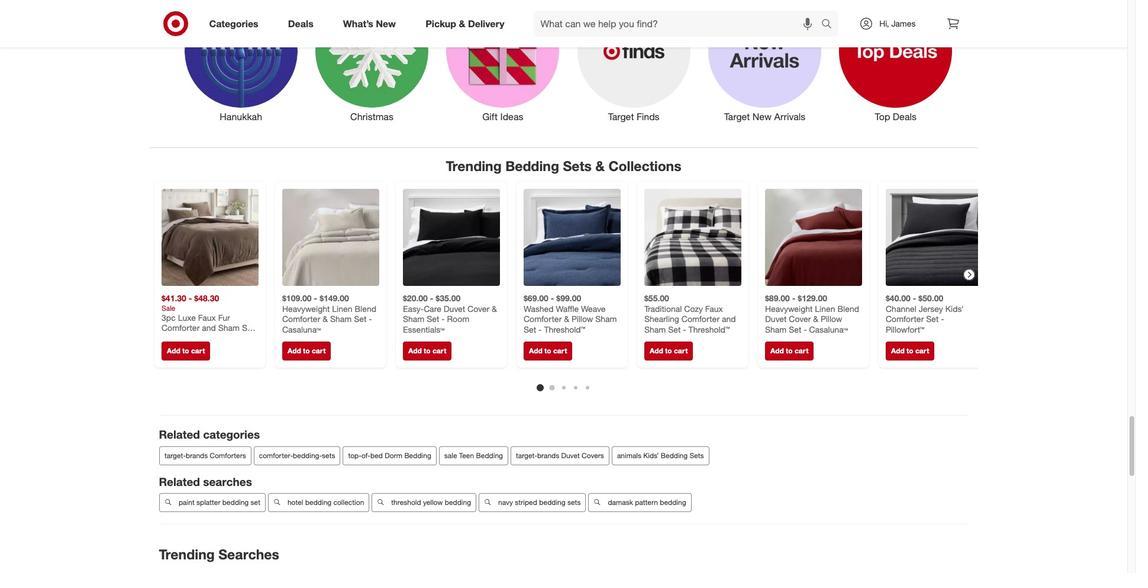 Task type: vqa. For each thing, say whether or not it's contained in the screenshot.
splatter
yes



Task type: describe. For each thing, give the bounding box(es) containing it.
0 horizontal spatial deals
[[288, 18, 314, 29]]

threshold™ inside $41.30 - $48.30 sale 3pc luxe faux fur comforter and sham set - threshold™
[[167, 333, 208, 343]]

$99.00
[[556, 293, 581, 303]]

set inside the $40.00 - $50.00 channel jersey kids' comforter set - pillowfort™
[[926, 314, 939, 324]]

search button
[[817, 11, 845, 39]]

target- for target-brands comforters
[[164, 451, 186, 460]]

navy striped bedding sets
[[498, 498, 581, 507]]

add to cart for $55.00 traditional cozy faux shearling comforter and sham set - threshold™
[[650, 346, 688, 355]]

trending searches
[[159, 546, 279, 563]]

pillowfort™
[[886, 324, 925, 334]]

$89.00
[[765, 293, 790, 303]]

delivery
[[468, 18, 505, 29]]

faux inside $41.30 - $48.30 sale 3pc luxe faux fur comforter and sham set - threshold™
[[198, 312, 216, 322]]

comforter-
[[259, 451, 293, 460]]

target for target new arrivals
[[724, 111, 750, 123]]

top-of-bed dorm bedding
[[348, 451, 431, 460]]

casaluna™ inside the $109.00 - $149.00 heavyweight linen blend comforter & sham set - casaluna™
[[282, 324, 321, 334]]

add to cart for $40.00 - $50.00 channel jersey kids' comforter set - pillowfort™
[[891, 346, 929, 355]]

& inside "$69.00 - $99.00 washed waffle weave comforter & pillow sham set - threshold™"
[[564, 314, 569, 324]]

sale teen bedding link
[[439, 446, 508, 465]]

add to cart for $20.00 - $35.00 easy-care duvet cover & sham set - room essentials™
[[408, 346, 446, 355]]

bedding for threshold yellow bedding
[[445, 498, 471, 507]]

cover inside the $89.00 - $129.00 heavyweight linen blend duvet cover & pillow sham set - casaluna™
[[789, 314, 811, 324]]

bedding right teen
[[476, 451, 503, 460]]

washed
[[524, 303, 554, 313]]

james
[[892, 18, 916, 28]]

blend for pillow
[[838, 303, 859, 313]]

gift ideas link
[[438, 0, 569, 124]]

deals link
[[278, 11, 328, 37]]

related searches
[[159, 475, 252, 488]]

faux inside $55.00 traditional cozy faux shearling comforter and sham set - threshold™
[[705, 303, 723, 313]]

categories link
[[199, 11, 273, 37]]

$149.00
[[319, 293, 349, 303]]

collection
[[333, 498, 364, 507]]

paint splatter bedding set
[[179, 498, 260, 507]]

finds
[[637, 111, 660, 123]]

add for $55.00 traditional cozy faux shearling comforter and sham set - threshold™
[[650, 346, 663, 355]]

duvet inside the $20.00 - $35.00 easy-care duvet cover & sham set - room essentials™
[[444, 303, 465, 313]]

sale
[[161, 303, 175, 312]]

add to cart button for $40.00 - $50.00 channel jersey kids' comforter set - pillowfort™
[[886, 342, 935, 360]]

to for traditional cozy faux shearling comforter and sham set - threshold™
[[665, 346, 672, 355]]

animals
[[617, 451, 641, 460]]

brands for comforters
[[186, 451, 208, 460]]

damask pattern bedding link
[[588, 493, 692, 512]]

set inside $55.00 traditional cozy faux shearling comforter and sham set - threshold™
[[668, 324, 681, 334]]

target finds
[[608, 111, 660, 123]]

hi, james
[[880, 18, 916, 28]]

luxe
[[178, 312, 196, 322]]

bedding for damask pattern bedding
[[660, 498, 686, 507]]

add to cart for $41.30 - $48.30 sale 3pc luxe faux fur comforter and sham set - threshold™
[[167, 346, 205, 355]]

set inside $41.30 - $48.30 sale 3pc luxe faux fur comforter and sham set - threshold™
[[242, 323, 254, 333]]

covers
[[582, 451, 604, 460]]

add to cart button for $109.00 - $149.00 heavyweight linen blend comforter & sham set - casaluna™
[[282, 342, 331, 360]]

target for target finds
[[608, 111, 634, 123]]

target new arrivals
[[724, 111, 806, 123]]

$41.30
[[161, 293, 186, 303]]

cart for channel jersey kids' comforter set - pillowfort™
[[916, 346, 929, 355]]

splatter
[[196, 498, 220, 507]]

pickup & delivery link
[[416, 11, 520, 37]]

target-brands duvet covers link
[[511, 446, 609, 465]]

comforter inside $41.30 - $48.30 sale 3pc luxe faux fur comforter and sham set - threshold™
[[161, 323, 199, 333]]

add to cart button for $20.00 - $35.00 easy-care duvet cover & sham set - room essentials™
[[403, 342, 452, 360]]

$40.00 - $50.00 channel jersey kids' comforter set - pillowfort™
[[886, 293, 964, 334]]

comforter-bedding-sets link
[[254, 446, 340, 465]]

navy striped bedding sets link
[[479, 493, 586, 512]]

set inside the $89.00 - $129.00 heavyweight linen blend duvet cover & pillow sham set - casaluna™
[[789, 324, 802, 334]]

gift ideas
[[483, 111, 524, 123]]

heavyweight for $89.00
[[765, 303, 813, 313]]

to for heavyweight linen blend duvet cover & pillow sham set - casaluna™
[[786, 346, 793, 355]]

bedding right "dorm"
[[404, 451, 431, 460]]

related categories
[[159, 427, 260, 441]]

sham inside $41.30 - $48.30 sale 3pc luxe faux fur comforter and sham set - threshold™
[[218, 323, 240, 333]]

sham inside the $109.00 - $149.00 heavyweight linen blend comforter & sham set - casaluna™
[[330, 314, 352, 324]]

channel
[[886, 303, 917, 313]]

cart for heavyweight linen blend comforter & sham set - casaluna™
[[312, 346, 326, 355]]

what's new link
[[333, 11, 411, 37]]

$20.00
[[403, 293, 428, 303]]

fur
[[218, 312, 230, 322]]

and inside $55.00 traditional cozy faux shearling comforter and sham set - threshold™
[[722, 314, 736, 324]]

target- for target-brands duvet covers
[[516, 451, 537, 460]]

& inside the $20.00 - $35.00 easy-care duvet cover & sham set - room essentials™
[[492, 303, 497, 313]]

easy-
[[403, 303, 424, 313]]

search
[[817, 19, 845, 31]]

comforter-bedding-sets
[[259, 451, 335, 460]]

$40.00
[[886, 293, 911, 303]]

1 vertical spatial sets
[[567, 498, 581, 507]]

shearling
[[644, 314, 679, 324]]

- inside $55.00 traditional cozy faux shearling comforter and sham set - threshold™
[[683, 324, 686, 334]]

casaluna™ inside the $89.00 - $129.00 heavyweight linen blend duvet cover & pillow sham set - casaluna™
[[809, 324, 848, 334]]

trending for trending bedding sets & collections
[[446, 158, 502, 174]]

damask pattern bedding
[[608, 498, 686, 507]]

target new arrivals link
[[700, 0, 831, 124]]

target-brands comforters
[[164, 451, 246, 460]]

collections
[[609, 158, 682, 174]]

arrivals
[[775, 111, 806, 123]]

1 horizontal spatial duvet
[[561, 451, 580, 460]]

related for related searches
[[159, 475, 200, 488]]

paint
[[179, 498, 194, 507]]

$69.00
[[524, 293, 548, 303]]

$50.00
[[919, 293, 944, 303]]

bedding right kids'
[[661, 451, 688, 460]]

bedding for paint splatter bedding set
[[222, 498, 249, 507]]

hi,
[[880, 18, 890, 28]]

of-
[[361, 451, 370, 460]]

$35.00
[[436, 293, 460, 303]]

sets inside "animals kids' bedding sets" link
[[690, 451, 704, 460]]

$109.00
[[282, 293, 312, 303]]

animals kids' bedding sets link
[[612, 446, 709, 465]]

threshold yellow bedding link
[[372, 493, 476, 512]]

0 horizontal spatial sets
[[563, 158, 592, 174]]

and inside $41.30 - $48.30 sale 3pc luxe faux fur comforter and sham set - threshold™
[[202, 323, 216, 333]]

target-brands comforters link
[[159, 446, 251, 465]]

dorm
[[385, 451, 402, 460]]

1 horizontal spatial deals
[[893, 111, 917, 123]]

$89.00 - $129.00 heavyweight linen blend duvet cover & pillow sham set - casaluna™
[[765, 293, 859, 334]]

striped
[[515, 498, 537, 507]]

ideas
[[501, 111, 524, 123]]

christmas link
[[307, 0, 438, 124]]

care
[[424, 303, 441, 313]]

kids'
[[643, 451, 659, 460]]

duvet inside the $89.00 - $129.00 heavyweight linen blend duvet cover & pillow sham set - casaluna™
[[765, 314, 787, 324]]

sale teen bedding
[[444, 451, 503, 460]]

3pc
[[161, 312, 175, 322]]

sham inside the $20.00 - $35.00 easy-care duvet cover & sham set - room essentials™
[[403, 314, 424, 324]]

cozy
[[684, 303, 703, 313]]

$109.00 - $149.00 heavyweight linen blend comforter & sham set - casaluna™
[[282, 293, 376, 334]]



Task type: locate. For each thing, give the bounding box(es) containing it.
0 horizontal spatial pillow
[[572, 314, 593, 324]]

add to cart down pillowfort™ at the right of the page
[[891, 346, 929, 355]]

3 cart from the left
[[432, 346, 446, 355]]

5 add to cart button from the left
[[644, 342, 693, 360]]

trending down gift
[[446, 158, 502, 174]]

threshold™ inside $55.00 traditional cozy faux shearling comforter and sham set - threshold™
[[689, 324, 730, 334]]

pillow down $129.00
[[821, 314, 842, 324]]

trending for trending searches
[[159, 546, 215, 563]]

cart down the $109.00 - $149.00 heavyweight linen blend comforter & sham set - casaluna™
[[312, 346, 326, 355]]

2 blend from the left
[[838, 303, 859, 313]]

1 vertical spatial related
[[159, 475, 200, 488]]

5 bedding from the left
[[660, 498, 686, 507]]

2 add to cart button from the left
[[282, 342, 331, 360]]

casaluna™
[[282, 324, 321, 334], [809, 324, 848, 334]]

6 to from the left
[[786, 346, 793, 355]]

add to cart button down the $109.00 - $149.00 heavyweight linen blend comforter & sham set - casaluna™
[[282, 342, 331, 360]]

blend left easy-
[[355, 303, 376, 313]]

bedding right pattern at the bottom right of page
[[660, 498, 686, 507]]

top-of-bed dorm bedding link
[[343, 446, 437, 465]]

7 add from the left
[[891, 346, 905, 355]]

0 horizontal spatial faux
[[198, 312, 216, 322]]

1 add to cart button from the left
[[161, 342, 210, 360]]

related up target-brands comforters
[[159, 427, 200, 441]]

deals left what's
[[288, 18, 314, 29]]

2 target from the left
[[724, 111, 750, 123]]

0 vertical spatial sets
[[322, 451, 335, 460]]

2 linen from the left
[[815, 303, 835, 313]]

sham down shearling
[[644, 324, 666, 334]]

6 add from the left
[[771, 346, 784, 355]]

1 horizontal spatial sets
[[690, 451, 704, 460]]

what's
[[343, 18, 374, 29]]

kids'
[[946, 303, 964, 313]]

bedding-
[[293, 451, 322, 460]]

to for washed waffle weave comforter & pillow sham set - threshold™
[[544, 346, 551, 355]]

cart for 3pc luxe faux fur comforter and sham set - threshold™
[[191, 346, 205, 355]]

waffle
[[556, 303, 579, 313]]

sham down weave
[[595, 314, 617, 324]]

target
[[608, 111, 634, 123], [724, 111, 750, 123]]

trending down paint
[[159, 546, 215, 563]]

to for channel jersey kids' comforter set - pillowfort™
[[907, 346, 914, 355]]

add down 'essentials™'
[[408, 346, 422, 355]]

what's new
[[343, 18, 396, 29]]

1 horizontal spatial linen
[[815, 303, 835, 313]]

1 horizontal spatial brands
[[537, 451, 559, 460]]

0 vertical spatial deals
[[288, 18, 314, 29]]

blend inside the $109.00 - $149.00 heavyweight linen blend comforter & sham set - casaluna™
[[355, 303, 376, 313]]

1 add to cart from the left
[[167, 346, 205, 355]]

cart down pillowfort™ at the right of the page
[[916, 346, 929, 355]]

to for heavyweight linen blend comforter & sham set - casaluna™
[[303, 346, 310, 355]]

yellow
[[423, 498, 443, 507]]

5 cart from the left
[[674, 346, 688, 355]]

cart for washed waffle weave comforter & pillow sham set - threshold™
[[553, 346, 567, 355]]

0 horizontal spatial casaluna™
[[282, 324, 321, 334]]

heavyweight for $109.00
[[282, 303, 330, 313]]

4 add to cart from the left
[[529, 346, 567, 355]]

add to cart button down pillowfort™ at the right of the page
[[886, 342, 935, 360]]

2 add to cart from the left
[[287, 346, 326, 355]]

pillow down weave
[[572, 314, 593, 324]]

1 blend from the left
[[355, 303, 376, 313]]

3pc luxe faux fur comforter and sham set - threshold™ image
[[161, 189, 258, 286], [161, 189, 258, 286]]

comforter inside "$69.00 - $99.00 washed waffle weave comforter & pillow sham set - threshold™"
[[524, 314, 562, 324]]

add for $41.30 - $48.30 sale 3pc luxe faux fur comforter and sham set - threshold™
[[167, 346, 180, 355]]

sham inside $55.00 traditional cozy faux shearling comforter and sham set - threshold™
[[644, 324, 666, 334]]

christmas
[[351, 111, 394, 123]]

washed waffle weave comforter & pillow sham set - threshold™ image
[[524, 189, 621, 286], [524, 189, 621, 286]]

4 add to cart button from the left
[[524, 342, 572, 360]]

0 horizontal spatial trending
[[159, 546, 215, 563]]

jersey
[[919, 303, 943, 313]]

heavyweight inside the $109.00 - $149.00 heavyweight linen blend comforter & sham set - casaluna™
[[282, 303, 330, 313]]

7 to from the left
[[907, 346, 914, 355]]

1 horizontal spatial faux
[[705, 303, 723, 313]]

add to cart down the $109.00 - $149.00 heavyweight linen blend comforter & sham set - casaluna™
[[287, 346, 326, 355]]

new for target
[[753, 111, 772, 123]]

1 bedding from the left
[[222, 498, 249, 507]]

teen
[[459, 451, 474, 460]]

2 to from the left
[[303, 346, 310, 355]]

0 horizontal spatial blend
[[355, 303, 376, 313]]

2 related from the top
[[159, 475, 200, 488]]

comforter for channel
[[886, 314, 924, 324]]

1 to from the left
[[182, 346, 189, 355]]

threshold™
[[544, 324, 585, 334], [689, 324, 730, 334], [167, 333, 208, 343]]

top deals
[[875, 111, 917, 123]]

trending bedding sets & collections
[[446, 158, 682, 174]]

1 heavyweight from the left
[[282, 303, 330, 313]]

1 vertical spatial new
[[753, 111, 772, 123]]

comforter down $109.00
[[282, 314, 320, 324]]

pattern
[[635, 498, 658, 507]]

to down the $109.00 - $149.00 heavyweight linen blend comforter & sham set - casaluna™
[[303, 346, 310, 355]]

traditional
[[644, 303, 682, 313]]

add down 3pc in the left of the page
[[167, 346, 180, 355]]

add for $69.00 - $99.00 washed waffle weave comforter & pillow sham set - threshold™
[[529, 346, 542, 355]]

1 horizontal spatial sets
[[567, 498, 581, 507]]

target-brands duvet covers
[[516, 451, 604, 460]]

categories
[[209, 18, 259, 29]]

bedding
[[506, 158, 560, 174], [404, 451, 431, 460], [476, 451, 503, 460], [661, 451, 688, 460]]

add to cart button down "$69.00 - $99.00 washed waffle weave comforter & pillow sham set - threshold™"
[[524, 342, 572, 360]]

gift
[[483, 111, 498, 123]]

& inside the $89.00 - $129.00 heavyweight linen blend duvet cover & pillow sham set - casaluna™
[[813, 314, 819, 324]]

6 add to cart button from the left
[[765, 342, 814, 360]]

1 horizontal spatial target
[[724, 111, 750, 123]]

pickup
[[426, 18, 457, 29]]

heavyweight down $89.00
[[765, 303, 813, 313]]

add
[[167, 346, 180, 355], [287, 346, 301, 355], [408, 346, 422, 355], [529, 346, 542, 355], [650, 346, 663, 355], [771, 346, 784, 355], [891, 346, 905, 355]]

linen inside the $109.00 - $149.00 heavyweight linen blend comforter & sham set - casaluna™
[[332, 303, 352, 313]]

blend inside the $89.00 - $129.00 heavyweight linen blend duvet cover & pillow sham set - casaluna™
[[838, 303, 859, 313]]

5 add from the left
[[650, 346, 663, 355]]

heavyweight
[[282, 303, 330, 313], [765, 303, 813, 313]]

linen inside the $89.00 - $129.00 heavyweight linen blend duvet cover & pillow sham set - casaluna™
[[815, 303, 835, 313]]

comforter inside $55.00 traditional cozy faux shearling comforter and sham set - threshold™
[[682, 314, 720, 324]]

1 horizontal spatial heavyweight
[[765, 303, 813, 313]]

0 horizontal spatial sets
[[322, 451, 335, 460]]

bedding for navy striped bedding sets
[[539, 498, 566, 507]]

bedding inside "link"
[[222, 498, 249, 507]]

3 add to cart button from the left
[[403, 342, 452, 360]]

heavyweight linen blend comforter & sham set - casaluna™ image
[[282, 189, 379, 286], [282, 189, 379, 286]]

bedding down ideas
[[506, 158, 560, 174]]

1 target from the left
[[608, 111, 634, 123]]

add down pillowfort™ at the right of the page
[[891, 346, 905, 355]]

4 to from the left
[[544, 346, 551, 355]]

comforters
[[210, 451, 246, 460]]

new
[[376, 18, 396, 29], [753, 111, 772, 123]]

comforter up pillowfort™ at the right of the page
[[886, 314, 924, 324]]

0 horizontal spatial new
[[376, 18, 396, 29]]

to down 'essentials™'
[[424, 346, 430, 355]]

2 add from the left
[[287, 346, 301, 355]]

& down $129.00
[[813, 314, 819, 324]]

blend for set
[[355, 303, 376, 313]]

3 add to cart from the left
[[408, 346, 446, 355]]

add to cart down "$69.00 - $99.00 washed waffle weave comforter & pillow sham set - threshold™"
[[529, 346, 567, 355]]

1 target- from the left
[[164, 451, 186, 460]]

2 bedding from the left
[[305, 498, 331, 507]]

cover inside the $20.00 - $35.00 easy-care duvet cover & sham set - room essentials™
[[467, 303, 489, 313]]

-
[[188, 293, 192, 303], [314, 293, 317, 303], [430, 293, 433, 303], [551, 293, 554, 303], [792, 293, 796, 303], [913, 293, 916, 303], [369, 314, 372, 324], [442, 314, 445, 324], [941, 314, 944, 324], [539, 324, 542, 334], [683, 324, 686, 334], [804, 324, 807, 334], [161, 333, 165, 343]]

1 horizontal spatial target-
[[516, 451, 537, 460]]

cart for heavyweight linen blend duvet cover & pillow sham set - casaluna™
[[795, 346, 809, 355]]

target-
[[164, 451, 186, 460], [516, 451, 537, 460]]

6 add to cart from the left
[[771, 346, 809, 355]]

4 cart from the left
[[553, 346, 567, 355]]

hanukkah link
[[176, 0, 307, 124]]

0 horizontal spatial threshold™
[[167, 333, 208, 343]]

hotel
[[287, 498, 303, 507]]

1 vertical spatial deals
[[893, 111, 917, 123]]

new left arrivals in the top of the page
[[753, 111, 772, 123]]

target- up striped
[[516, 451, 537, 460]]

set inside the $109.00 - $149.00 heavyweight linen blend comforter & sham set - casaluna™
[[354, 314, 366, 324]]

cart down the $89.00 - $129.00 heavyweight linen blend duvet cover & pillow sham set - casaluna™
[[795, 346, 809, 355]]

blend left channel
[[838, 303, 859, 313]]

faux left fur
[[198, 312, 216, 322]]

linen
[[332, 303, 352, 313], [815, 303, 835, 313]]

new right what's
[[376, 18, 396, 29]]

& inside the $109.00 - $149.00 heavyweight linen blend comforter & sham set - casaluna™
[[322, 314, 328, 324]]

5 add to cart from the left
[[650, 346, 688, 355]]

bedding inside 'link'
[[445, 498, 471, 507]]

add to cart button for $55.00 traditional cozy faux shearling comforter and sham set - threshold™
[[644, 342, 693, 360]]

hanukkah
[[220, 111, 262, 123]]

5 to from the left
[[665, 346, 672, 355]]

set
[[250, 498, 260, 507]]

sets left the top-
[[322, 451, 335, 460]]

blend
[[355, 303, 376, 313], [838, 303, 859, 313]]

$55.00
[[644, 293, 669, 303]]

traditional cozy faux shearling comforter and sham set - threshold™ image
[[644, 189, 742, 286], [644, 189, 742, 286]]

$69.00 - $99.00 washed waffle weave comforter & pillow sham set - threshold™
[[524, 293, 617, 334]]

3 add from the left
[[408, 346, 422, 355]]

animals kids' bedding sets
[[617, 451, 704, 460]]

$48.30
[[194, 293, 219, 303]]

0 horizontal spatial duvet
[[444, 303, 465, 313]]

target left finds
[[608, 111, 634, 123]]

sham inside the $89.00 - $129.00 heavyweight linen blend duvet cover & pillow sham set - casaluna™
[[765, 324, 787, 334]]

brands down related categories on the bottom left
[[186, 451, 208, 460]]

hotel bedding collection
[[287, 498, 364, 507]]

2 cart from the left
[[312, 346, 326, 355]]

1 vertical spatial trending
[[159, 546, 215, 563]]

casaluna™ down $129.00
[[809, 324, 848, 334]]

threshold™ inside "$69.00 - $99.00 washed waffle weave comforter & pillow sham set - threshold™"
[[544, 324, 585, 334]]

1 horizontal spatial and
[[722, 314, 736, 324]]

add to cart down 'essentials™'
[[408, 346, 446, 355]]

sets left damask
[[567, 498, 581, 507]]

paint splatter bedding set link
[[159, 493, 265, 512]]

add to cart for $109.00 - $149.00 heavyweight linen blend comforter & sham set - casaluna™
[[287, 346, 326, 355]]

& left collections
[[596, 158, 605, 174]]

threshold™ down waffle
[[544, 324, 585, 334]]

add to cart button down the $89.00 - $129.00 heavyweight linen blend duvet cover & pillow sham set - casaluna™
[[765, 342, 814, 360]]

0 vertical spatial sets
[[563, 158, 592, 174]]

deals
[[288, 18, 314, 29], [893, 111, 917, 123]]

related up paint
[[159, 475, 200, 488]]

1 cart from the left
[[191, 346, 205, 355]]

0 horizontal spatial heavyweight
[[282, 303, 330, 313]]

1 add from the left
[[167, 346, 180, 355]]

2 pillow from the left
[[821, 314, 842, 324]]

& right pickup
[[459, 18, 466, 29]]

add for $109.00 - $149.00 heavyweight linen blend comforter & sham set - casaluna™
[[287, 346, 301, 355]]

to down the luxe
[[182, 346, 189, 355]]

0 horizontal spatial target-
[[164, 451, 186, 460]]

1 brands from the left
[[186, 451, 208, 460]]

add down the $89.00 - $129.00 heavyweight linen blend duvet cover & pillow sham set - casaluna™
[[771, 346, 784, 355]]

$41.30 - $48.30 sale 3pc luxe faux fur comforter and sham set - threshold™
[[161, 293, 254, 343]]

sham down the $149.00
[[330, 314, 352, 324]]

add to cart for $69.00 - $99.00 washed waffle weave comforter & pillow sham set - threshold™
[[529, 346, 567, 355]]

target left arrivals in the top of the page
[[724, 111, 750, 123]]

duvet down $89.00
[[765, 314, 787, 324]]

duvet left covers
[[561, 451, 580, 460]]

searches
[[203, 475, 252, 488]]

1 horizontal spatial trending
[[446, 158, 502, 174]]

2 horizontal spatial threshold™
[[689, 324, 730, 334]]

0 vertical spatial new
[[376, 18, 396, 29]]

set inside "$69.00 - $99.00 washed waffle weave comforter & pillow sham set - threshold™"
[[524, 324, 536, 334]]

bedding left the set
[[222, 498, 249, 507]]

channel jersey kids' comforter set - pillowfort™ image
[[886, 189, 983, 286], [886, 189, 983, 286]]

to down washed
[[544, 346, 551, 355]]

heavyweight down $109.00
[[282, 303, 330, 313]]

trending
[[446, 158, 502, 174], [159, 546, 215, 563]]

2 horizontal spatial duvet
[[765, 314, 787, 324]]

to down shearling
[[665, 346, 672, 355]]

sham down fur
[[218, 323, 240, 333]]

comforter down washed
[[524, 314, 562, 324]]

$55.00 traditional cozy faux shearling comforter and sham set - threshold™
[[644, 293, 736, 334]]

2 heavyweight from the left
[[765, 303, 813, 313]]

heavyweight inside the $89.00 - $129.00 heavyweight linen blend duvet cover & pillow sham set - casaluna™
[[765, 303, 813, 313]]

0 horizontal spatial target
[[608, 111, 634, 123]]

linen for $129.00
[[815, 303, 835, 313]]

add to cart button down shearling
[[644, 342, 693, 360]]

heavyweight linen blend duvet cover & pillow sham set - casaluna™ image
[[765, 189, 862, 286], [765, 189, 862, 286]]

add to cart button for $41.30 - $48.30 sale 3pc luxe faux fur comforter and sham set - threshold™
[[161, 342, 210, 360]]

1 pillow from the left
[[572, 314, 593, 324]]

cart
[[191, 346, 205, 355], [312, 346, 326, 355], [432, 346, 446, 355], [553, 346, 567, 355], [674, 346, 688, 355], [795, 346, 809, 355], [916, 346, 929, 355]]

cart down "$69.00 - $99.00 washed waffle weave comforter & pillow sham set - threshold™"
[[553, 346, 567, 355]]

cart down 'essentials™'
[[432, 346, 446, 355]]

add to cart down the luxe
[[167, 346, 205, 355]]

cover down $129.00
[[789, 314, 811, 324]]

add down the $109.00 - $149.00 heavyweight linen blend comforter & sham set - casaluna™
[[287, 346, 301, 355]]

to for easy-care duvet cover & sham set - room essentials™
[[424, 346, 430, 355]]

3 bedding from the left
[[445, 498, 471, 507]]

set inside the $20.00 - $35.00 easy-care duvet cover & sham set - room essentials™
[[427, 314, 439, 324]]

cart for traditional cozy faux shearling comforter and sham set - threshold™
[[674, 346, 688, 355]]

categories
[[203, 427, 260, 441]]

bedding right hotel
[[305, 498, 331, 507]]

threshold
[[391, 498, 421, 507]]

1 horizontal spatial new
[[753, 111, 772, 123]]

1 linen from the left
[[332, 303, 352, 313]]

comforter for heavyweight
[[282, 314, 320, 324]]

and
[[722, 314, 736, 324], [202, 323, 216, 333]]

sham down easy-
[[403, 314, 424, 324]]

add to cart down shearling
[[650, 346, 688, 355]]

comforter inside the $109.00 - $149.00 heavyweight linen blend comforter & sham set - casaluna™
[[282, 314, 320, 324]]

add down shearling
[[650, 346, 663, 355]]

bedding right striped
[[539, 498, 566, 507]]

7 add to cart button from the left
[[886, 342, 935, 360]]

bed
[[370, 451, 383, 460]]

add to cart for $89.00 - $129.00 heavyweight linen blend duvet cover & pillow sham set - casaluna™
[[771, 346, 809, 355]]

add to cart button down the luxe
[[161, 342, 210, 360]]

1 horizontal spatial blend
[[838, 303, 859, 313]]

sale
[[444, 451, 457, 460]]

comforter down the luxe
[[161, 323, 199, 333]]

1 horizontal spatial threshold™
[[544, 324, 585, 334]]

1 horizontal spatial casaluna™
[[809, 324, 848, 334]]

essentials™
[[403, 324, 445, 334]]

related for related categories
[[159, 427, 200, 441]]

pickup & delivery
[[426, 18, 505, 29]]

7 add to cart from the left
[[891, 346, 929, 355]]

pillow inside "$69.00 - $99.00 washed waffle weave comforter & pillow sham set - threshold™"
[[572, 314, 593, 324]]

faux right cozy
[[705, 303, 723, 313]]

add to cart button for $89.00 - $129.00 heavyweight linen blend duvet cover & pillow sham set - casaluna™
[[765, 342, 814, 360]]

$20.00 - $35.00 easy-care duvet cover & sham set - room essentials™
[[403, 293, 497, 334]]

brands left covers
[[537, 451, 559, 460]]

cover up room
[[467, 303, 489, 313]]

& left washed
[[492, 303, 497, 313]]

1 casaluna™ from the left
[[282, 324, 321, 334]]

comforter down cozy
[[682, 314, 720, 324]]

0 horizontal spatial cover
[[467, 303, 489, 313]]

to down pillowfort™ at the right of the page
[[907, 346, 914, 355]]

add down washed
[[529, 346, 542, 355]]

pillow
[[572, 314, 593, 324], [821, 314, 842, 324]]

3 to from the left
[[424, 346, 430, 355]]

0 horizontal spatial brands
[[186, 451, 208, 460]]

target- up related searches
[[164, 451, 186, 460]]

to down the $89.00 - $129.00 heavyweight linen blend duvet cover & pillow sham set - casaluna™
[[786, 346, 793, 355]]

add to cart down the $89.00 - $129.00 heavyweight linen blend duvet cover & pillow sham set - casaluna™
[[771, 346, 809, 355]]

1 vertical spatial sets
[[690, 451, 704, 460]]

add for $20.00 - $35.00 easy-care duvet cover & sham set - room essentials™
[[408, 346, 422, 355]]

easy-care duvet cover & sham set - room essentials™ image
[[403, 189, 500, 286], [403, 189, 500, 286]]

target finds link
[[569, 0, 700, 124]]

cart down shearling
[[674, 346, 688, 355]]

casaluna™ down $109.00
[[282, 324, 321, 334]]

comforter for washed
[[524, 314, 562, 324]]

& down waffle
[[564, 314, 569, 324]]

& down the $149.00
[[322, 314, 328, 324]]

faux
[[705, 303, 723, 313], [198, 312, 216, 322]]

0 horizontal spatial and
[[202, 323, 216, 333]]

4 add from the left
[[529, 346, 542, 355]]

brands
[[186, 451, 208, 460], [537, 451, 559, 460]]

cart for easy-care duvet cover & sham set - room essentials™
[[432, 346, 446, 355]]

bedding right yellow
[[445, 498, 471, 507]]

pillow inside the $89.00 - $129.00 heavyweight linen blend duvet cover & pillow sham set - casaluna™
[[821, 314, 842, 324]]

0 vertical spatial related
[[159, 427, 200, 441]]

linen for $149.00
[[332, 303, 352, 313]]

cart down $41.30 - $48.30 sale 3pc luxe faux fur comforter and sham set - threshold™
[[191, 346, 205, 355]]

2 casaluna™ from the left
[[809, 324, 848, 334]]

0 horizontal spatial linen
[[332, 303, 352, 313]]

bedding
[[222, 498, 249, 507], [305, 498, 331, 507], [445, 498, 471, 507], [539, 498, 566, 507], [660, 498, 686, 507]]

1 horizontal spatial cover
[[789, 314, 811, 324]]

$129.00
[[798, 293, 827, 303]]

threshold™ down cozy
[[689, 324, 730, 334]]

1 related from the top
[[159, 427, 200, 441]]

sham down $89.00
[[765, 324, 787, 334]]

add to cart button for $69.00 - $99.00 washed waffle weave comforter & pillow sham set - threshold™
[[524, 342, 572, 360]]

deals right top
[[893, 111, 917, 123]]

comforter inside the $40.00 - $50.00 channel jersey kids' comforter set - pillowfort™
[[886, 314, 924, 324]]

2 brands from the left
[[537, 451, 559, 460]]

brands for duvet
[[537, 451, 559, 460]]

linen down $129.00
[[815, 303, 835, 313]]

to for 3pc luxe faux fur comforter and sham set - threshold™
[[182, 346, 189, 355]]

duvet up room
[[444, 303, 465, 313]]

What can we help you find? suggestions appear below search field
[[534, 11, 825, 37]]

1 horizontal spatial pillow
[[821, 314, 842, 324]]

sham inside "$69.00 - $99.00 washed waffle weave comforter & pillow sham set - threshold™"
[[595, 314, 617, 324]]

0 vertical spatial trending
[[446, 158, 502, 174]]

add for $40.00 - $50.00 channel jersey kids' comforter set - pillowfort™
[[891, 346, 905, 355]]

7 cart from the left
[[916, 346, 929, 355]]

top
[[875, 111, 891, 123]]

related
[[159, 427, 200, 441], [159, 475, 200, 488]]

2 target- from the left
[[516, 451, 537, 460]]

linen down the $149.00
[[332, 303, 352, 313]]

6 cart from the left
[[795, 346, 809, 355]]

threshold™ down the luxe
[[167, 333, 208, 343]]

add for $89.00 - $129.00 heavyweight linen blend duvet cover & pillow sham set - casaluna™
[[771, 346, 784, 355]]

4 bedding from the left
[[539, 498, 566, 507]]

add to cart button down 'essentials™'
[[403, 342, 452, 360]]

navy
[[498, 498, 513, 507]]

new for what's
[[376, 18, 396, 29]]



